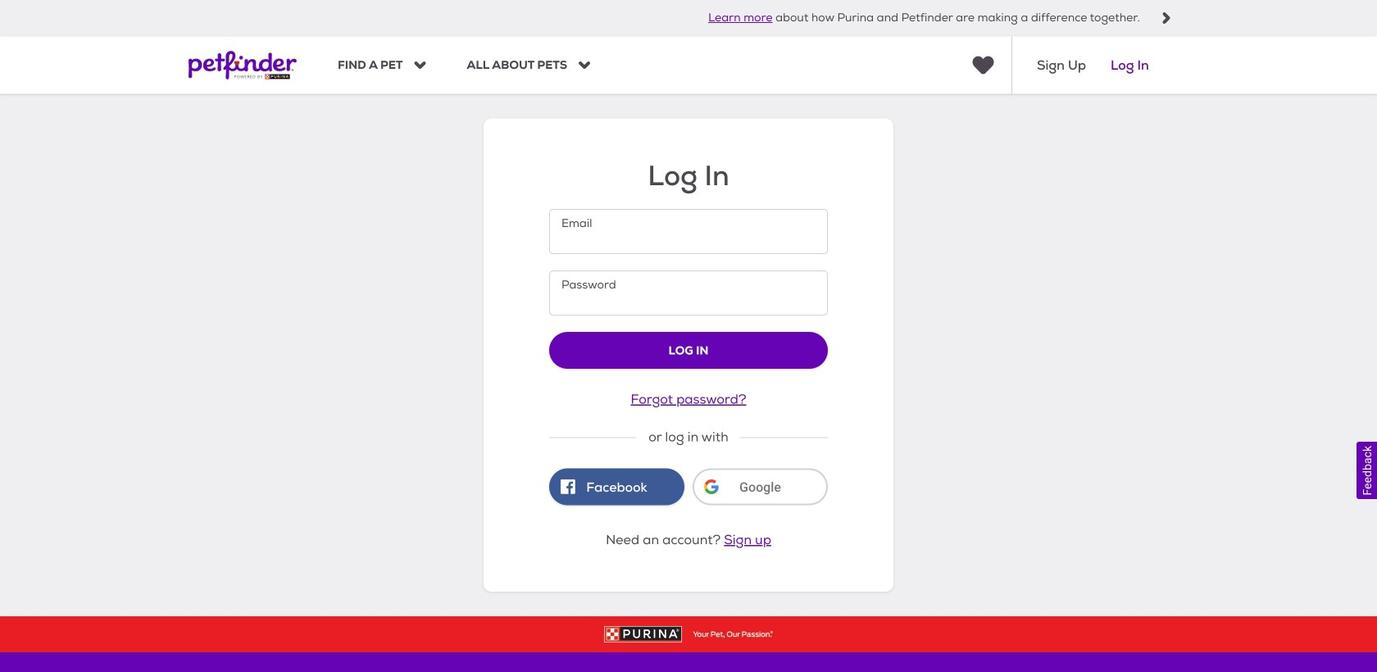 Task type: locate. For each thing, give the bounding box(es) containing it.
None email field
[[549, 209, 828, 254]]

footer
[[0, 616, 1377, 672]]

petfinder home image
[[189, 36, 297, 94]]

None password field
[[549, 271, 828, 316]]



Task type: describe. For each thing, give the bounding box(es) containing it.
purina your pet, our passion image
[[0, 626, 1377, 643]]



Task type: vqa. For each thing, say whether or not it's contained in the screenshot.
password field
yes



